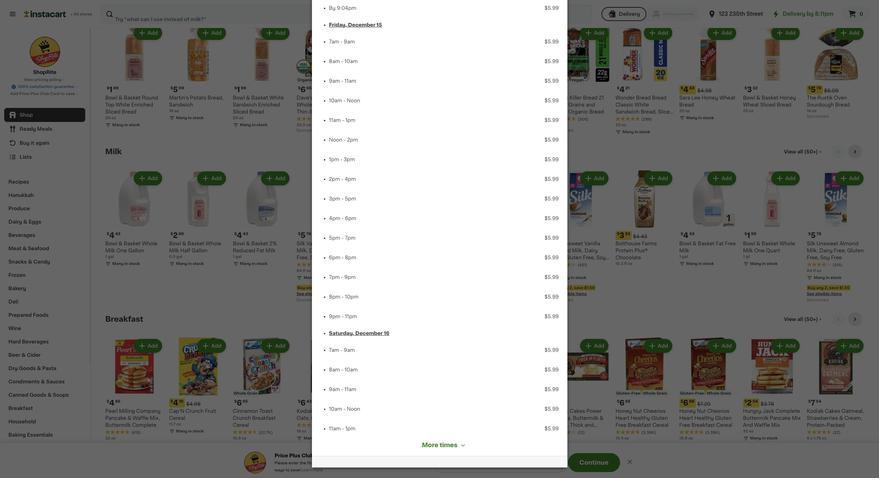 Task type: locate. For each thing, give the bounding box(es) containing it.
seeds for dave's killer bread 21 whole grains & seeds thin-sliced, whole grain organic bread, 20.5 oz loaf
[[336, 103, 351, 108]]

2 unsweet from the left
[[817, 242, 839, 246]]

1 horizontal spatial vegan
[[571, 78, 584, 82]]

1 dave's from the left
[[297, 96, 313, 100]]

crunch down the $4.10 original price: $4.98 element
[[186, 409, 204, 414]]

54 for 2
[[753, 400, 758, 404]]

2 horizontal spatial silk
[[807, 242, 816, 246]]

$ for bowl & basket whole milk one gallon
[[107, 232, 109, 236]]

grain inside dave's killer bread 21 whole grains & seeds thin-sliced, whole grain organic bread, 20.5 oz loaf
[[297, 117, 310, 122]]

0 horizontal spatial pancake
[[105, 416, 126, 421]]

& inside the bowl & basket whole milk half gallon 0.5 gal
[[182, 242, 186, 246]]

21 down $7.76 element
[[599, 96, 604, 100]]

1 vertical spatial more
[[313, 469, 323, 473]]

2 vegan from the left
[[571, 78, 584, 82]]

enriched inside bowl & basket white sandwich enriched sliced bread 20 oz
[[258, 103, 280, 108]]

beverages inside beverages link
[[8, 233, 35, 238]]

0 vertical spatial packed
[[827, 423, 845, 428]]

waffle inside hungry jack complete buttermilk pancake mix and waffle mix 32 oz
[[754, 423, 770, 428]]

$ 5 09
[[171, 86, 184, 93]]

0 vertical spatial view all (50+) button
[[782, 145, 826, 159]]

1 nut from the left
[[633, 409, 642, 414]]

beverages down the dairy & eggs
[[8, 233, 35, 238]]

0 vertical spatial 5pm
[[345, 197, 356, 202]]

99 up half
[[179, 232, 184, 236]]

nut inside honey nut cheerios heart healthy gluten free breakfast cereal
[[633, 409, 642, 414]]

see for silk unsweet vanilla almond milk, dairy free, gluten free, soy free
[[552, 292, 560, 296]]

shoprite link
[[29, 37, 60, 76]]

cinnamon
[[233, 409, 258, 414]]

complete down '$2.54 original price: $3.76' element
[[776, 409, 800, 414]]

eligible for ★★★★★
[[305, 292, 320, 296]]

many
[[176, 116, 187, 120], [687, 116, 698, 120], [112, 123, 123, 127], [240, 123, 251, 127], [623, 130, 634, 134], [112, 262, 123, 266], [176, 262, 187, 266], [240, 262, 251, 266], [687, 262, 698, 266], [750, 262, 762, 266], [304, 276, 315, 280], [559, 276, 570, 280], [814, 276, 825, 280], [176, 430, 187, 434], [304, 437, 315, 441], [750, 437, 762, 441], [431, 444, 442, 448], [559, 444, 570, 448]]

1 18.8 from the left
[[424, 437, 433, 441]]

2 (50+) from the top
[[805, 317, 818, 322]]

noon - 2pm
[[329, 138, 358, 143]]

-
[[341, 39, 343, 44], [341, 59, 343, 64], [341, 79, 343, 84], [343, 98, 346, 103], [342, 118, 344, 123], [344, 138, 346, 143], [340, 157, 343, 162], [341, 177, 344, 182], [342, 197, 344, 202], [342, 216, 344, 221], [342, 236, 344, 241], [342, 256, 344, 260], [341, 275, 343, 280], [342, 295, 344, 300], [342, 315, 344, 319], [341, 348, 343, 353], [341, 368, 343, 373], [341, 388, 343, 392], [343, 407, 346, 412], [342, 427, 344, 432]]

2 milk, from the left
[[572, 249, 584, 253]]

dave's up 'thin-'
[[297, 96, 313, 100]]

see for silk unsweet almond milk, dairy free, gluten free, soy free
[[807, 292, 815, 296]]

17 $5.99 from the top
[[545, 348, 559, 353]]

household
[[8, 420, 36, 425]]

2 horizontal spatial $1
[[648, 454, 652, 458]]

gluten- up 98
[[680, 392, 695, 396]]

10pm
[[345, 295, 359, 300]]

2, inside button
[[442, 454, 446, 458]]

$10.00
[[501, 463, 521, 469]]

1 horizontal spatial protein
[[374, 103, 392, 108]]

1 horizontal spatial buy any 2, save $1.50 see eligible items
[[552, 286, 595, 296]]

3 buy any 2, save $1.50 see eligible items from the left
[[807, 286, 850, 296]]

buy any 2, save $1.50 see eligible items for (315)
[[807, 286, 850, 296]]

1 horizontal spatial (3.38k)
[[706, 431, 720, 435]]

milk,
[[297, 249, 308, 253], [572, 249, 584, 253], [807, 249, 818, 253]]

2 nut from the left
[[697, 409, 706, 414]]

54
[[753, 400, 758, 404], [816, 400, 822, 404]]

reduced
[[233, 249, 255, 253]]

0 horizontal spatial crunch
[[186, 409, 204, 414]]

2 vertical spatial 3
[[456, 463, 460, 469]]

basket inside bowl & basket whole milk one quart 1 qt
[[762, 242, 779, 246]]

$ for kodiak cakes protein oats, classic
[[298, 400, 301, 404]]

1 buy any 2, save $1 see eligible items from the left
[[233, 454, 270, 464]]

43 up reduced
[[243, 232, 248, 236]]

2 for $ 2 99
[[173, 232, 178, 239]]

eligible for (3.38k)
[[624, 460, 639, 464]]

many in stock down half
[[176, 262, 204, 266]]

bread, inside dave's killer bread 21 whole grains & seeds thin-sliced, whole grain organic bread, 20.5 oz loaf
[[332, 117, 348, 122]]

0 vertical spatial shoprite logo image
[[29, 37, 60, 67]]

unsweet up (315)
[[817, 242, 839, 246]]

items for (315)
[[831, 292, 842, 296]]

in down bowl & basket white sandwich enriched sliced bread 20 oz
[[252, 123, 256, 127]]

7pm down 4pm - 6pm
[[345, 236, 356, 241]]

silk inside "silk vanilla almond milk, dairy free, gluten free, soy free"
[[297, 242, 305, 246]]

1 64 from the left
[[297, 269, 302, 273]]

2 kodiak from the left
[[552, 409, 569, 414]]

1 killer from the left
[[315, 96, 327, 100]]

cereal inside honey nut cheerios heart healthy gluten free breakfast cereal
[[653, 423, 669, 428]]

1pm up 2pm - 4pm at the top of the page
[[329, 157, 339, 162]]

more for more
[[566, 464, 577, 468]]

1 vertical spatial card
[[367, 462, 376, 466]]

1 gluten-free whole grain from the left
[[616, 392, 668, 396]]

kodiak
[[297, 409, 314, 414], [552, 409, 569, 414], [807, 409, 824, 414]]

cheerios inside honey nut cheerios heart healthy gluten free breakfast cereal
[[644, 409, 666, 414]]

0 vertical spatial 2
[[173, 232, 178, 239]]

16 $5.99 from the top
[[545, 315, 559, 319]]

1 $1.50 from the left
[[329, 286, 340, 290]]

buttermilk down hungry
[[743, 416, 769, 421]]

$1 for honey nut cheerios heart healthy gluten free breakfast cereal
[[648, 454, 652, 458]]

waffles,
[[552, 416, 572, 421]]

0 horizontal spatial killer
[[315, 96, 327, 100]]

65 down whole grain
[[243, 400, 248, 404]]

2 up hungry
[[747, 400, 752, 407]]

seafood
[[28, 246, 49, 251]]

2 horizontal spatial plus
[[358, 462, 366, 466]]

get free delivery on next 3 orders • add $10.00 to qualify.
[[377, 463, 552, 469]]

organic vegan up $7.76 element
[[553, 78, 584, 82]]

bowl for bowl & basket round top white enriched sliced bread
[[105, 96, 117, 100]]

2 9am - 11am from the top
[[329, 388, 356, 392]]

0 horizontal spatial 64 fl oz
[[297, 269, 311, 273]]

$4.43 original price: $4.98 element
[[680, 85, 738, 95]]

1 silk from the left
[[297, 242, 305, 246]]

2 horizontal spatial 21
[[626, 86, 630, 90]]

1 kodiak from the left
[[297, 409, 314, 414]]

grains up sliced,
[[314, 103, 330, 108]]

1 horizontal spatial gluten-free whole grain
[[680, 392, 731, 396]]

snacks
[[8, 260, 27, 265]]

$ for silk vanilla almond milk, dairy free, gluten free, soy free
[[298, 232, 301, 236]]

2 $1 from the left
[[457, 454, 461, 458]]

0 horizontal spatial almond
[[324, 242, 343, 246]]

•
[[483, 463, 486, 469]]

9pm
[[344, 275, 356, 280], [329, 315, 340, 319]]

bowl inside bowl & basket white sandwich enriched sliced bread 20 oz
[[233, 96, 245, 100]]

10am
[[345, 59, 358, 64], [329, 98, 342, 103], [345, 368, 358, 373], [329, 407, 342, 412]]

buy any 2, save $1.50 see eligible items down (431)
[[552, 286, 595, 296]]

basket for bowl & basket fat free milk
[[698, 242, 715, 246]]

4 up bowl & basket whole milk one gallon 1 gal
[[109, 232, 115, 239]]

to inside get free delivery on next 3 orders • add $10.00 to qualify.
[[523, 463, 529, 469]]

item carousel region
[[105, 0, 865, 139], [105, 145, 865, 307], [105, 313, 865, 469]]

view pricing policy
[[24, 78, 61, 82]]

stock down bowl & basket whole milk one gallon 1 gal
[[129, 262, 140, 266]]

organic
[[297, 78, 313, 82], [553, 78, 569, 82], [569, 110, 588, 115], [311, 117, 331, 122]]

gluten-free whole grain up honey nut cheerios heart healthy gluten free breakfast cereal
[[616, 392, 668, 396]]

1 horizontal spatial cheerios
[[707, 409, 730, 414]]

2 dave's from the left
[[552, 96, 568, 100]]

15 $5.99 from the top
[[545, 295, 559, 300]]

more right unlock
[[412, 462, 422, 466]]

pancake down jack
[[770, 416, 791, 421]]

cakes up (37) on the left
[[315, 409, 330, 414]]

organic inside dave's killer bread 21 whole grains & seeds thin-sliced, whole grain organic bread, 20.5 oz loaf
[[311, 117, 331, 122]]

$1
[[265, 454, 270, 458], [457, 454, 461, 458], [648, 454, 652, 458]]

bread inside bowl & basket white sandwich enriched sliced bread 20 oz
[[249, 110, 264, 115]]

99 for bowl & basket whole milk half gallon
[[179, 232, 184, 236]]

43 inside $ 6 43
[[306, 400, 312, 404]]

(415)
[[131, 431, 141, 435]]

1 gallon from the left
[[128, 249, 144, 253]]

hard
[[8, 340, 21, 345]]

delivery for delivery by 8:11pm
[[783, 11, 806, 16]]

all stores link
[[24, 4, 93, 24]]

1 vertical spatial shoprite logo image
[[244, 452, 266, 475]]

many down and
[[750, 437, 762, 441]]

2%
[[270, 242, 277, 246]]

the rustik oven sourdough bread 16 oz
[[807, 96, 850, 113]]

fat
[[716, 242, 724, 246], [257, 249, 264, 253]]

many down reduced
[[240, 262, 251, 266]]

$5.76 original price: $6.09 element
[[807, 85, 865, 95]]

11 $5.99 from the top
[[545, 216, 559, 221]]

classic inside the kodiak cakes protein oats, classic
[[311, 416, 329, 421]]

1 horizontal spatial 4pm
[[345, 177, 356, 182]]

silk for silk unsweet almond milk, dairy free, gluten free, soy free
[[807, 242, 816, 246]]

cakes inside kodiak cakes oatmeal, strawberries & cream, protein-packed
[[825, 409, 841, 414]]

whole inside bowl & basket whole milk one quart 1 qt
[[780, 242, 796, 246]]

nut
[[633, 409, 642, 414], [697, 409, 706, 414]]

0 horizontal spatial 4pm
[[329, 216, 340, 221]]

$ 4 65
[[107, 400, 120, 407]]

gluten inside $ 5 silk unsweet vanilla almond milk, dairy free, gluten free, soy free
[[565, 256, 582, 260]]

0 horizontal spatial gallon
[[128, 249, 144, 253]]

2 pancake from the left
[[770, 416, 791, 421]]

stock down (37) on the left
[[320, 437, 331, 441]]

1 (3.38k) from the left
[[642, 431, 656, 435]]

oz inside bolthouse farms protein plus® chocolate 15.2 fl oz
[[628, 262, 633, 266]]

1 horizontal spatial seeds
[[552, 110, 567, 115]]

cakes up strawberries
[[825, 409, 841, 414]]

1 horizontal spatial plus
[[289, 454, 301, 459]]

seeds inside dave's killer bread 21 whole grains and seeds organic bread
[[552, 110, 567, 115]]

$ 1 99 for bowl & basket round top white enriched sliced bread
[[107, 86, 119, 93]]

bowl for bowl & basket white sandwich enriched sliced bread
[[233, 96, 245, 100]]

5pm up "silk vanilla almond milk, dairy free, gluten free, soy free" on the bottom left of page
[[329, 236, 340, 241]]

service type group
[[602, 7, 700, 21]]

1 $1 from the left
[[265, 454, 270, 458]]

in down hungry jack complete buttermilk pancake mix and waffle mix 32 oz
[[762, 437, 766, 441]]

1 horizontal spatial 5pm
[[345, 197, 356, 202]]

gal inside the bowl & basket whole milk half gallon 0.5 gal
[[176, 255, 182, 259]]

1 horizontal spatial protein-
[[807, 423, 827, 428]]

vegan for &
[[316, 78, 329, 82]]

and
[[586, 103, 595, 108], [585, 423, 594, 428]]

$ for cinnamon toast crunch breakfast cereal
[[234, 400, 237, 404]]

2 11am - 1pm from the top
[[329, 427, 356, 432]]

0 horizontal spatial vegan
[[316, 78, 329, 82]]

stock down (431)
[[576, 276, 587, 280]]

in down half
[[188, 262, 192, 266]]

save for honey nut cheerios heart healthy gluten free breakfast cereal
[[638, 454, 647, 458]]

1 horizontal spatial 64 fl oz
[[807, 269, 822, 273]]

buy any 2, save $1 button
[[424, 453, 483, 465]]

6pm
[[345, 216, 356, 221], [329, 256, 340, 260]]

0 horizontal spatial waffle
[[133, 416, 149, 421]]

buttermilk inside pearl milling company pancake & waffle mix, buttermilk complete
[[105, 423, 131, 428]]

lists
[[20, 155, 32, 160]]

6 for honey
[[620, 400, 625, 407]]

half
[[180, 249, 190, 253]]

$1.50 for (431)
[[584, 286, 595, 290]]

3pm down 2pm - 4pm at the top of the page
[[329, 197, 340, 202]]

fat inside 'bowl & basket fat free milk 1 gal'
[[716, 242, 724, 246]]

basket inside 'bowl & basket fat free milk 1 gal'
[[698, 242, 715, 246]]

2 heart from the left
[[680, 416, 693, 421]]

$ 4 43
[[681, 86, 695, 93], [107, 232, 121, 239], [234, 232, 248, 239], [681, 232, 695, 239]]

3 soy from the left
[[821, 256, 830, 260]]

3 $1.50 from the left
[[840, 286, 850, 290]]

0 horizontal spatial $1.50
[[329, 286, 340, 290]]

one inside bowl & basket whole milk one gallon 1 gal
[[117, 249, 127, 253]]

1 horizontal spatial card
[[367, 462, 376, 466]]

protein left kellogg's in the left of the page
[[331, 409, 349, 414]]

2 horizontal spatial fl
[[813, 269, 816, 273]]

organic vegan for dave's killer bread 21 whole grains & seeds thin-sliced, whole grain organic bread, 20.5 oz loaf
[[297, 78, 329, 82]]

$ 4 43 for bowl & basket fat free milk
[[681, 232, 695, 239]]

digits
[[320, 462, 331, 466]]

1 vertical spatial wheat
[[743, 103, 759, 108]]

fl down the silk unsweet almond milk, dairy free, gluten free, soy free
[[813, 269, 816, 273]]

0 horizontal spatial sandwich
[[169, 103, 193, 108]]

more inside button
[[566, 464, 577, 468]]

item carousel region containing bread
[[105, 0, 865, 139]]

sandwich
[[169, 103, 193, 108], [233, 103, 257, 108], [616, 110, 640, 115]]

1 horizontal spatial 18.8
[[680, 437, 688, 441]]

1 10am - noon from the top
[[329, 98, 360, 103]]

2 enriched from the left
[[258, 103, 280, 108]]

silk unsweet almond milk, dairy free, gluten free, soy free
[[807, 242, 864, 260]]

silk inside $ 5 silk unsweet vanilla almond milk, dairy free, gluten free, soy free
[[552, 242, 560, 246]]

2, for silk vanilla almond milk, dairy free, gluten free, soy free
[[314, 286, 318, 290]]

times
[[440, 443, 458, 449]]

sandwich inside wonder bread bread classic white sandwich bread, sliced white bread, 20 oz loaf
[[616, 110, 640, 115]]

0.5
[[169, 255, 176, 259]]

fl
[[625, 262, 627, 266], [303, 269, 306, 273], [813, 269, 816, 273]]

9 $5.99 from the top
[[545, 177, 559, 182]]

cinnamon toast crunch breakfast cereal
[[233, 409, 276, 428]]

buy any 2, save $1.50 see eligible items for ★★★★★
[[297, 286, 340, 296]]

2 cheerios from the left
[[707, 409, 730, 414]]

21 up wonder
[[626, 86, 630, 90]]

54 up hungry
[[753, 400, 758, 404]]

complete
[[776, 409, 800, 414], [132, 423, 157, 428]]

3 inside get free delivery on next 3 orders • add $10.00 to qualify.
[[456, 463, 460, 469]]

$6.98 original price: $7.20 element
[[680, 399, 738, 408]]

2 horizontal spatial soy
[[821, 256, 830, 260]]

$ inside $ 4 21
[[617, 86, 620, 90]]

6pm down 5pm - 7pm
[[329, 256, 340, 260]]

0 vertical spatial fat
[[716, 242, 724, 246]]

policy
[[49, 78, 61, 82]]

all for $7.20
[[798, 317, 803, 322]]

more inside "more times "
[[422, 443, 439, 449]]

bread inside the rustik oven sourdough bread 16 oz
[[836, 103, 850, 108]]

and inside dave's killer bread 21 whole grains and seeds organic bread
[[586, 103, 595, 108]]

0 vertical spatial 1pm
[[345, 118, 356, 123]]

organic up 'thin-'
[[297, 78, 313, 82]]

sara lee honey wheat bread 20 oz
[[680, 96, 736, 113]]

2 gal from the left
[[176, 255, 182, 259]]

honey left the at top right
[[780, 96, 796, 100]]

view all (50+) button for 5
[[782, 145, 826, 159]]

$1 for cinnamon toast crunch breakfast cereal
[[265, 454, 270, 458]]

close image
[[626, 459, 633, 466]]

1 horizontal spatial buttermilk
[[573, 416, 599, 421]]

0 vertical spatial $4.98
[[698, 89, 712, 93]]

1 vertical spatial packed
[[589, 430, 607, 435]]

2 killer from the left
[[570, 96, 582, 100]]

shoprite logo image
[[29, 37, 60, 67], [244, 452, 266, 475]]

protein- down thick
[[569, 430, 589, 435]]

2 vanilla from the left
[[585, 242, 600, 246]]

2pm
[[347, 138, 358, 143], [329, 177, 340, 182]]

gal inside bowl & basket 2% reduced fat milk 1 gal
[[236, 255, 242, 259]]

$3.33 original price: $4.43 element
[[616, 231, 674, 240]]

5 for silk unsweet almond milk, dairy free, gluten free, soy free
[[811, 232, 816, 239]]

see for cinnamon toast crunch breakfast cereal
[[233, 460, 241, 464]]

2 item carousel region from the top
[[105, 145, 865, 307]]

0 horizontal spatial classic
[[311, 416, 329, 421]]

None search field
[[100, 4, 593, 24]]

any for silk unsweet almond milk, dairy free, gluten free, soy free
[[817, 286, 824, 290]]

6 up 'thin-'
[[301, 86, 306, 93]]

15
[[377, 22, 382, 27]]

54 inside $ 7 54
[[816, 400, 822, 404]]

1 vertical spatial 8am
[[329, 368, 340, 373]]

0 vertical spatial 8am - 10am
[[329, 59, 358, 64]]

prepared foods link
[[4, 309, 85, 322]]

0 horizontal spatial 3pm
[[329, 197, 340, 202]]

dairy
[[8, 220, 22, 225], [309, 249, 322, 253], [585, 249, 598, 253], [820, 249, 833, 253]]

many in stock up buy any 2, save $1
[[431, 444, 459, 448]]

4 $5.99 from the top
[[545, 79, 559, 84]]

martin's potato bread, sandwich 18 oz
[[169, 96, 224, 113]]

sliced inside wonder bread bread classic white sandwich bread, sliced white bread, 20 oz loaf
[[658, 110, 673, 115]]

basket inside the bowl & basket whole milk half gallon 0.5 gal
[[188, 242, 204, 246]]

sliced inside bowl & basket round top white enriched sliced bread 20 oz
[[105, 110, 121, 115]]

milk, inside $ 5 silk unsweet vanilla almond milk, dairy free, gluten free, soy free
[[572, 249, 584, 253]]

white inside bowl & basket white sandwich enriched sliced bread 20 oz
[[270, 96, 284, 100]]

$1.50 down (431)
[[584, 286, 595, 290]]

1 cakes from the left
[[315, 409, 330, 414]]

(50+) for $7.20
[[805, 317, 818, 322]]

4 for bowl & basket 2% reduced fat milk
[[237, 232, 242, 239]]

$ for kodiak cakes oatmeal, strawberries & cream, protein-packed
[[809, 400, 811, 404]]

2 organic vegan from the left
[[553, 78, 584, 82]]

potato
[[190, 96, 206, 100]]

gluten-free whole grain up $6.98 original price: $7.20 element
[[680, 392, 731, 396]]

buy any 2, save $1.50 see eligible items for (431)
[[552, 286, 595, 296]]

fl for silk vanilla almond milk, dairy free, gluten free, soy free
[[303, 269, 306, 273]]

2 horizontal spatial 16
[[807, 109, 811, 113]]

hanukkah link
[[4, 189, 85, 202]]

complete inside hungry jack complete buttermilk pancake mix and waffle mix 32 oz
[[776, 409, 800, 414]]

view all (50+) for $7.20
[[784, 317, 818, 322]]

unsweet inside the silk unsweet almond milk, dairy free, gluten free, soy free
[[817, 242, 839, 246]]

milk inside bowl & basket 2% reduced fat milk 1 gal
[[266, 249, 276, 253]]

20 oz
[[616, 123, 626, 127]]

0 horizontal spatial milk,
[[297, 249, 308, 253]]

eligible
[[305, 292, 320, 296], [560, 292, 575, 296], [816, 292, 830, 296], [241, 460, 256, 464], [624, 460, 639, 464]]

2 view all (50+) button from the top
[[782, 313, 826, 327]]

0 horizontal spatial 9pm
[[329, 315, 340, 319]]

16
[[807, 109, 811, 113], [384, 331, 390, 336], [297, 430, 301, 434]]

$1.50 for ★★★★★
[[329, 286, 340, 290]]

2 8am - 10am from the top
[[329, 368, 358, 373]]

unlock
[[398, 462, 411, 466]]

buy
[[20, 141, 30, 146], [297, 286, 305, 290], [553, 286, 560, 290], [808, 286, 816, 290], [234, 454, 241, 458], [425, 454, 433, 458], [616, 454, 624, 458]]

any for silk unsweet vanilla almond milk, dairy free, gluten free, soy free
[[561, 286, 569, 290]]

1 vertical spatial 7am - 9am
[[329, 348, 355, 353]]

classic down wonder
[[616, 103, 634, 108]]

save for silk vanilla almond milk, dairy free, gluten free, soy free
[[319, 286, 328, 290]]

$ for pearl milling company pancake & waffle mix, buttermilk complete
[[107, 400, 109, 404]]

sandwich inside martin's potato bread, sandwich 18 oz
[[169, 103, 193, 108]]

1 horizontal spatial more
[[412, 462, 422, 466]]

buttermilk
[[573, 416, 599, 421], [743, 416, 769, 421], [105, 423, 131, 428]]

treatment tracker modal dialog
[[91, 454, 879, 479]]

many down fluffy,
[[559, 444, 570, 448]]

2 $1.50 from the left
[[584, 286, 595, 290]]

vegan up $7.76 element
[[571, 78, 584, 82]]

6 up "cinnamon"
[[237, 400, 242, 407]]

1 horizontal spatial 32
[[743, 430, 748, 434]]

76 up "silk vanilla almond milk, dairy free, gluten free, soy free" on the bottom left of page
[[306, 232, 311, 236]]

$4.10 original price: $4.98 element
[[169, 399, 227, 408]]

20 inside sara lee honey wheat bread 20 oz
[[680, 109, 685, 113]]

soy
[[310, 256, 320, 260], [597, 256, 606, 260], [821, 256, 830, 260]]

2 gallon from the left
[[192, 249, 208, 253]]

1 horizontal spatial more
[[566, 464, 577, 468]]

1 inside bowl & basket whole milk one gallon 1 gal
[[105, 255, 107, 259]]

9am down "friday, december 15"
[[344, 39, 355, 44]]

2 horizontal spatial 32
[[753, 86, 758, 90]]

2 64 fl oz from the left
[[807, 269, 822, 273]]

items for (3.38k)
[[640, 460, 651, 464]]

items for (431)
[[576, 292, 587, 296]]

1 vanilla from the left
[[307, 242, 322, 246]]

8pm - 10pm
[[329, 295, 359, 300]]

1 healthy from the left
[[631, 416, 650, 421]]

gal for bowl & basket 2% reduced fat milk
[[236, 255, 242, 259]]

2 vertical spatial price
[[347, 462, 357, 466]]

65 inside $ 4 65
[[115, 400, 120, 404]]

goods down beer & cider
[[19, 367, 36, 371]]

seeds inside dave's killer bread 21 whole grains & seeds thin-sliced, whole grain organic bread, 20.5 oz loaf
[[336, 103, 351, 108]]

packed inside kodiak cakes oatmeal, strawberries & cream, protein-packed
[[827, 423, 845, 428]]

killer inside dave's killer bread 21 whole grains and seeds organic bread
[[570, 96, 582, 100]]

$ 6 65 for honey
[[617, 400, 631, 407]]

items down (431)
[[576, 292, 587, 296]]

2 soy from the left
[[597, 256, 606, 260]]

$ 6 65 for cinnamon
[[234, 400, 248, 407]]

4 up sara
[[684, 86, 689, 93]]

in down wonder bread bread classic white sandwich bread, sliced white bread, 20 oz loaf
[[635, 130, 638, 134]]

14 $5.99 from the top
[[545, 275, 559, 280]]

bowl inside bowl & basket whole milk one gallon 1 gal
[[105, 242, 117, 246]]

more left the continue
[[566, 464, 577, 468]]

0 horizontal spatial silk
[[297, 242, 305, 246]]

bowl for bowl & basket whole milk one gallon
[[105, 242, 117, 246]]

2 vertical spatial view
[[784, 317, 796, 322]]

64 for silk unsweet almond milk, dairy free, gluten free, soy free
[[807, 269, 812, 273]]

cakes for 7
[[825, 409, 841, 414]]

20 inside bowl & basket white sandwich enriched sliced bread 20 oz
[[233, 116, 238, 120]]

buy for cinnamon toast crunch breakfast cereal
[[234, 454, 241, 458]]

organic vegan
[[297, 78, 329, 82], [553, 78, 584, 82]]

3 gal from the left
[[236, 255, 242, 259]]

1 (50+) from the top
[[805, 150, 818, 155]]

1 vertical spatial $4.98
[[186, 402, 201, 407]]

packed right (12)
[[589, 430, 607, 435]]

1 horizontal spatial gluten-
[[680, 392, 695, 396]]

protein for bolthouse farms protein plus® chocolate 15.2 fl oz
[[616, 249, 633, 253]]

buttermilk down power
[[573, 416, 599, 421]]

2 up 0.5
[[173, 232, 178, 239]]

any
[[306, 286, 314, 290], [561, 286, 569, 290], [817, 286, 824, 290], [242, 454, 250, 458], [434, 454, 441, 458], [625, 454, 633, 458]]

any for honey nut cheerios heart healthy gluten free breakfast cereal
[[625, 454, 633, 458]]

milk inside bowl & basket whole milk one gallon 1 gal
[[105, 249, 115, 253]]

$ for bowl & basket 2% reduced fat milk
[[234, 232, 237, 236]]

to left unlock
[[393, 462, 397, 466]]

2 healthy from the left
[[695, 416, 714, 421]]

1 vertical spatial 32
[[743, 430, 748, 434]]

1 horizontal spatial one
[[755, 249, 765, 253]]

5 $5.99 from the top
[[545, 98, 559, 103]]

unsweet up (431)
[[562, 242, 583, 246]]

2 one from the left
[[755, 249, 765, 253]]

2 view all (50+) from the top
[[784, 317, 818, 322]]

honey up 15.4 oz at right
[[616, 409, 632, 414]]

dave's down $7.76 element
[[552, 96, 568, 100]]

& inside bowl & basket whole milk one quart 1 qt
[[757, 242, 761, 246]]

1 horizontal spatial $1.50
[[584, 286, 595, 290]]

3pm down noon - 2pm
[[344, 157, 355, 162]]

add
[[148, 30, 158, 35], [211, 30, 222, 35], [275, 30, 285, 35], [594, 30, 605, 35], [658, 30, 668, 35], [722, 30, 732, 35], [786, 30, 796, 35], [849, 30, 860, 35], [10, 92, 18, 96], [148, 176, 158, 181], [211, 176, 222, 181], [275, 176, 285, 181], [339, 176, 349, 181], [594, 176, 605, 181], [658, 176, 668, 181], [722, 176, 732, 181], [786, 176, 796, 181], [849, 176, 860, 181], [148, 344, 158, 349], [211, 344, 222, 349], [275, 344, 285, 349], [339, 344, 349, 349], [594, 344, 605, 349], [658, 344, 668, 349], [722, 344, 732, 349], [786, 344, 796, 349], [849, 344, 860, 349], [487, 463, 499, 469]]

sponsored badge image
[[807, 115, 828, 119], [297, 129, 318, 133], [552, 129, 573, 133], [297, 299, 318, 303], [552, 299, 573, 303], [807, 299, 828, 303], [297, 444, 318, 448], [552, 451, 573, 455]]

0 horizontal spatial 2pm
[[329, 177, 340, 182]]

healthy
[[631, 416, 650, 421], [695, 416, 714, 421]]

6 inside $ 6 98 $7.20 honey nut cheerios heart healthy gluten free breakfast cereal
[[684, 400, 689, 407]]

kodiak inside the kodiak cakes protein oats, classic
[[297, 409, 314, 414]]

$ for bowl & basket fat free milk
[[681, 232, 684, 236]]

essentials
[[27, 433, 53, 438]]

1 soy from the left
[[310, 256, 320, 260]]

$ 6 65 up "cinnamon"
[[234, 400, 248, 407]]

killer down $7.76 element
[[570, 96, 582, 100]]

buy any 2, save $1.50 see eligible items down (315)
[[807, 286, 850, 296]]

2, for cinnamon toast crunch breakfast cereal
[[251, 454, 254, 458]]

0 horizontal spatial 21
[[344, 96, 349, 100]]

20.5 oz
[[297, 123, 311, 127]]

whole inside the bowl & basket whole milk half gallon 0.5 gal
[[206, 242, 221, 246]]

1 heart from the left
[[616, 416, 630, 421]]

items left please
[[257, 460, 268, 464]]

0 vertical spatial mix
[[792, 416, 801, 421]]

delivery
[[404, 463, 430, 469]]

soy inside "silk vanilla almond milk, dairy free, gluten free, soy free"
[[310, 256, 320, 260]]

3 milk, from the left
[[807, 249, 818, 253]]

cereal inside $ 4 10 $4.98 cap'n crunch fruit cereal 11.7 oz
[[169, 416, 185, 421]]

$7.76 element
[[552, 85, 610, 95]]

1 vertical spatial all
[[798, 317, 803, 322]]

3 for $ 3 32
[[747, 86, 752, 93]]

basket for bowl & basket round top white enriched sliced bread
[[124, 96, 141, 100]]

almond inside the silk unsweet almond milk, dairy free, gluten free, soy free
[[840, 242, 859, 246]]

cakes inside the kodiak cakes protein oats, classic
[[315, 409, 330, 414]]

0 vertical spatial 9pm
[[344, 275, 356, 280]]

in down martin's potato bread, sandwich 18 oz
[[188, 116, 192, 120]]

$5.99
[[545, 6, 559, 11], [545, 39, 559, 44], [545, 59, 559, 64], [545, 79, 559, 84], [545, 98, 559, 103], [545, 118, 559, 123], [545, 138, 559, 143], [545, 157, 559, 162], [545, 177, 559, 182], [545, 197, 559, 202], [545, 216, 559, 221], [545, 236, 559, 241], [545, 256, 559, 260], [545, 275, 559, 280], [545, 295, 559, 300], [545, 315, 559, 319], [545, 348, 559, 353], [545, 368, 559, 373], [545, 388, 559, 392], [545, 407, 559, 412], [545, 427, 559, 432]]

0 vertical spatial price
[[19, 92, 29, 96]]

2 cakes from the left
[[570, 409, 585, 414]]

organic inside dave's killer bread 21 whole grains and seeds organic bread
[[569, 110, 588, 115]]

classic inside wonder bread bread classic white sandwich bread, sliced white bread, 20 oz loaf
[[616, 103, 634, 108]]

8 $5.99 from the top
[[545, 157, 559, 162]]

silk for silk vanilla almond milk, dairy free, gluten free, soy free
[[297, 242, 305, 246]]

10am - noon
[[329, 98, 360, 103], [329, 407, 360, 412]]

kodiak cakes protein oats, classic
[[297, 409, 349, 421]]

basket for bowl & basket white sandwich enriched sliced bread
[[251, 96, 268, 100]]

5
[[173, 86, 178, 93], [811, 86, 816, 93], [301, 232, 306, 239], [556, 232, 561, 239], [811, 232, 816, 239]]

save for silk unsweet vanilla almond milk, dairy free, gluten free, soy free
[[574, 286, 583, 290]]

0
[[860, 12, 863, 16]]

3 cakes from the left
[[825, 409, 841, 414]]

orders
[[461, 463, 482, 469]]

1 vertical spatial 10am - noon
[[329, 407, 360, 412]]

4 for bowl & basket whole milk one gallon
[[109, 232, 115, 239]]

1 horizontal spatial 2pm
[[347, 138, 358, 143]]

view all (50+) for 5
[[784, 150, 818, 155]]

65 for honey
[[626, 400, 631, 404]]

gluten
[[337, 249, 354, 253], [848, 249, 864, 253], [565, 256, 582, 260], [652, 416, 668, 421], [715, 416, 732, 421]]

0 vertical spatial more
[[422, 443, 439, 449]]

save
[[66, 92, 75, 96], [319, 286, 328, 290], [574, 286, 583, 290], [829, 286, 839, 290], [255, 454, 264, 458], [447, 454, 456, 458], [638, 454, 647, 458]]

4 gal from the left
[[682, 255, 688, 259]]

3 silk from the left
[[807, 242, 816, 246]]

packed up (22)
[[827, 423, 845, 428]]

2 horizontal spatial protein
[[616, 249, 633, 253]]

0 vertical spatial 3
[[747, 86, 752, 93]]

$1 inside button
[[457, 454, 461, 458]]

honey
[[702, 96, 718, 100], [780, 96, 796, 100], [616, 409, 632, 414], [680, 409, 696, 414]]

organic vegan for dave's killer bread 21 whole grains and seeds organic bread
[[553, 78, 584, 82]]

$ for wonder bread bread classic white sandwich bread, sliced white bread, 20 oz loaf
[[617, 86, 620, 90]]

delivery inside button
[[619, 12, 640, 16]]

bowl for bowl & basket 2% reduced fat milk
[[233, 242, 245, 246]]

bread inside arnold grains almighty plant protein bread
[[393, 103, 408, 108]]

almond inside "silk vanilla almond milk, dairy free, gluten free, soy free"
[[324, 242, 343, 246]]

protein-
[[807, 423, 827, 428], [569, 430, 589, 435]]

5 inside $ 5 silk unsweet vanilla almond milk, dairy free, gluten free, soy free
[[556, 232, 561, 239]]

(50+)
[[805, 150, 818, 155], [805, 317, 818, 322]]

2 horizontal spatial price
[[347, 462, 357, 466]]

oz inside wonder bread bread classic white sandwich bread, sliced white bread, 20 oz loaf
[[656, 117, 662, 122]]

1 vertical spatial 1pm
[[329, 157, 339, 162]]

any for cinnamon toast crunch breakfast cereal
[[242, 454, 250, 458]]

1 one from the left
[[117, 249, 127, 253]]

$ for bowl & basket whole milk half gallon
[[171, 232, 173, 236]]

bowl inside 'bowl & basket fat free milk 1 gal'
[[680, 242, 692, 246]]

gluten-
[[616, 392, 632, 396], [680, 392, 695, 396]]

2 gluten-free whole grain from the left
[[680, 392, 731, 396]]

20
[[680, 109, 685, 113], [743, 109, 749, 113], [105, 116, 110, 120], [233, 116, 238, 120], [649, 117, 655, 122], [616, 123, 621, 127]]

see for honey nut cheerios heart healthy gluten free breakfast cereal
[[616, 460, 623, 464]]

12 $5.99 from the top
[[545, 236, 559, 241]]

almond for unsweet
[[840, 242, 859, 246]]

gal
[[108, 255, 114, 259], [176, 255, 182, 259], [236, 255, 242, 259], [682, 255, 688, 259]]

18 $5.99 from the top
[[545, 368, 559, 373]]

soy for silk unsweet almond milk, dairy free, gluten free, soy free
[[821, 256, 830, 260]]

price right your
[[347, 462, 357, 466]]

honey down $4.43 original price: $4.98 element
[[702, 96, 718, 100]]

& inside 'bowl & basket fat free milk 1 gal'
[[693, 242, 697, 246]]

and inside kodiak cakes power waffles, buttermilk & vanilla, thick and fluffy, protein-packed
[[585, 423, 594, 428]]

1 vertical spatial view
[[784, 150, 796, 155]]

1 all from the top
[[798, 150, 803, 155]]

0 horizontal spatial 16
[[297, 430, 301, 434]]

product group
[[105, 24, 164, 130], [169, 24, 227, 123], [233, 24, 291, 130], [297, 24, 355, 135], [552, 24, 610, 135], [616, 24, 674, 137], [680, 24, 738, 123], [743, 24, 802, 114], [807, 24, 865, 121], [105, 170, 164, 269], [169, 170, 227, 269], [233, 170, 291, 269], [297, 170, 355, 304], [552, 170, 610, 304], [616, 170, 674, 267], [680, 170, 738, 269], [743, 170, 802, 269], [807, 170, 865, 304], [105, 338, 164, 450], [169, 338, 227, 436], [233, 338, 291, 465], [297, 338, 355, 450], [424, 338, 483, 465], [552, 338, 610, 457], [616, 338, 674, 465], [680, 338, 738, 450], [743, 338, 802, 458], [807, 338, 865, 457]]

kodiak cakes oatmeal, strawberries & cream, protein-packed
[[807, 409, 864, 428]]

3 item carousel region from the top
[[105, 313, 865, 469]]

heart down 98
[[680, 416, 693, 421]]

1 horizontal spatial enriched
[[258, 103, 280, 108]]

waffle inside pearl milling company pancake & waffle mix, buttermilk complete
[[133, 416, 149, 421]]

18.8 oz
[[424, 437, 438, 441], [680, 437, 693, 441]]

bread inside sara lee honey wheat bread 20 oz
[[680, 103, 694, 108]]

honey inside honey nut cheerios heart healthy gluten free breakfast cereal
[[616, 409, 632, 414]]

1 horizontal spatial club
[[302, 454, 314, 459]]

4 up pearl
[[109, 400, 115, 407]]

in left 7pm - 9pm
[[316, 276, 319, 280]]

unsweet inside $ 5 silk unsweet vanilla almond milk, dairy free, gluten free, soy free
[[562, 242, 583, 246]]

power
[[587, 409, 602, 414]]

0 horizontal spatial 2
[[173, 232, 178, 239]]

basket inside bowl & basket whole milk one gallon 1 gal
[[124, 242, 141, 246]]

2 silk from the left
[[552, 242, 560, 246]]

1 buy any 2, save $1.50 see eligible items from the left
[[297, 286, 340, 296]]

plus up the enter
[[289, 454, 301, 459]]

99 up top
[[113, 86, 119, 90]]

1 view all (50+) from the top
[[784, 150, 818, 155]]

100% satisfaction guarantee button
[[11, 83, 79, 90]]

1 54 from the left
[[753, 400, 758, 404]]

2 horizontal spatial 3
[[747, 86, 752, 93]]

$ 6 65 for dave's
[[298, 86, 312, 93]]

1 gal from the left
[[108, 255, 114, 259]]

to
[[61, 92, 65, 96], [393, 462, 397, 466], [523, 463, 529, 469], [286, 469, 290, 473]]

1 vertical spatial waffle
[[754, 423, 770, 428]]

items down 7pm - 9pm
[[321, 292, 332, 296]]

$4.98
[[698, 89, 712, 93], [186, 402, 201, 407]]

0 horizontal spatial $ 6 65
[[234, 400, 248, 407]]

any inside buy any 2, save $1 button
[[434, 454, 441, 458]]

vegan for and
[[571, 78, 584, 82]]

1 item carousel region from the top
[[105, 0, 865, 139]]

bowl for bowl & basket whole milk half gallon
[[169, 242, 181, 246]]

1 milk, from the left
[[297, 249, 308, 253]]

0 horizontal spatial 32
[[105, 437, 110, 441]]

$ 4 43 for bowl & basket whole milk one gallon
[[107, 232, 121, 239]]

1 loaf from the left
[[316, 124, 327, 129]]

2 (3.38k) from the left
[[706, 431, 720, 435]]

1 vertical spatial 3
[[620, 232, 625, 239]]

bread inside bowl & basket round top white enriched sliced bread 20 oz
[[122, 110, 136, 115]]

65 for cinnamon
[[243, 400, 248, 404]]

(3.38k) for $7.20
[[706, 431, 720, 435]]

2 loaf from the left
[[616, 124, 627, 129]]

condiments & sauces
[[8, 380, 65, 385]]

3 right next
[[456, 463, 460, 469]]

2 buy any 2, save $1.50 see eligible items from the left
[[552, 286, 595, 296]]

1 vertical spatial classic
[[311, 416, 329, 421]]



Task type: vqa. For each thing, say whether or not it's contained in the screenshot.


Task type: describe. For each thing, give the bounding box(es) containing it.
card inside please enter the first 11 digits of your price plus card number to unlock more ways to save!
[[367, 462, 376, 466]]

bread, inside martin's potato bread, sandwich 18 oz
[[208, 96, 224, 100]]

buy any 2, save $1 see eligible items for cereal
[[233, 454, 270, 464]]

thin-
[[297, 110, 309, 115]]

many down cap'n
[[176, 430, 187, 434]]

product group containing 7
[[807, 338, 865, 457]]

20 $5.99 from the top
[[545, 407, 559, 412]]

honey inside sara lee honey wheat bread 20 oz
[[702, 96, 718, 100]]

to inside add price plus club card to save link
[[61, 92, 65, 96]]

lists link
[[4, 150, 85, 164]]

$2.87 element
[[488, 231, 546, 240]]

(306)
[[578, 118, 589, 122]]

sliced,
[[309, 110, 326, 115]]

see for silk vanilla almond milk, dairy free, gluten free, soy free
[[297, 292, 304, 296]]

fat inside bowl & basket 2% reduced fat milk 1 gal
[[257, 249, 264, 253]]

2 7am - 9am from the top
[[329, 348, 355, 353]]

1 18.8 oz from the left
[[424, 437, 438, 441]]

please enter the first 11 digits of your price plus card number to unlock more ways to save!
[[275, 462, 422, 473]]

many in stock down bowl & basket white sandwich enriched sliced bread 20 oz
[[240, 123, 268, 127]]

kodiak for 7
[[807, 409, 824, 414]]

stock down (315)
[[831, 276, 842, 280]]

1 $5.99 from the top
[[545, 6, 559, 11]]

oz inside bowl & basket white sandwich enriched sliced bread 20 oz
[[239, 116, 244, 120]]

0 vertical spatial noon
[[347, 98, 360, 103]]

& inside 'link'
[[23, 246, 27, 251]]

1 horizontal spatial mix
[[792, 416, 801, 421]]

oz inside dave's killer bread 21 whole grains & seeds thin-sliced, whole grain organic bread, 20.5 oz loaf
[[309, 124, 315, 129]]

1 9am - 11am from the top
[[329, 79, 356, 84]]

1 11am - 1pm from the top
[[329, 118, 356, 123]]

1 horizontal spatial 7pm
[[345, 236, 356, 241]]

free
[[390, 463, 403, 469]]

instacart logo image
[[24, 10, 66, 18]]

9am up the kodiak cakes protein oats, classic
[[329, 388, 340, 392]]

oz inside bowl & basket round top white enriched sliced bread 20 oz
[[111, 116, 116, 120]]

dairy inside the silk unsweet almond milk, dairy free, gluten free, soy free
[[820, 249, 833, 253]]

1 8am from the top
[[329, 59, 340, 64]]

& inside bowl & basket whole milk one gallon 1 gal
[[119, 242, 123, 246]]

gallon for 4
[[128, 249, 144, 253]]

stock down (12)
[[576, 444, 587, 448]]

0 horizontal spatial 5pm
[[329, 236, 340, 241]]

bowl & basket whole milk one gallon 1 gal
[[105, 242, 157, 259]]

gluten-free whole grain for $7.20
[[680, 392, 731, 396]]

1 horizontal spatial 16
[[384, 331, 390, 336]]

43 for gallon
[[115, 232, 121, 236]]

15.4 oz
[[616, 437, 629, 441]]

sourdough
[[807, 103, 834, 108]]

hanukkah
[[8, 193, 34, 198]]

bowl & basket whole milk half gallon 0.5 gal
[[169, 242, 221, 259]]

grain up honey nut cheerios heart healthy gluten free breakfast cereal
[[657, 392, 668, 396]]

1 vertical spatial noon
[[329, 138, 342, 143]]

pearl
[[105, 409, 118, 414]]

the
[[807, 96, 816, 100]]

grains for dave's killer bread 21 whole grains & seeds thin-sliced, whole grain organic bread, 20.5 oz loaf
[[314, 103, 330, 108]]

09
[[179, 86, 184, 90]]

dave's killer bread 21 whole grains and seeds organic bread
[[552, 96, 604, 115]]

many down top
[[112, 123, 123, 127]]

kellogg's
[[361, 409, 383, 414]]

2pm - 4pm
[[329, 177, 356, 182]]

sandwich inside bowl & basket white sandwich enriched sliced bread 20 oz
[[233, 103, 257, 108]]

stock down the bowl & basket whole milk half gallon 0.5 gal
[[193, 262, 204, 266]]

buttermilk inside hungry jack complete buttermilk pancake mix and waffle mix 32 oz
[[743, 416, 769, 421]]

frozen link
[[4, 269, 85, 282]]

organic up $7.76 element
[[553, 78, 569, 82]]

0 horizontal spatial 6pm
[[329, 256, 340, 260]]

in up buy any 2, save $1
[[443, 444, 447, 448]]

buy for honey nut cheerios heart healthy gluten free breakfast cereal
[[616, 454, 624, 458]]

stock down sara lee honey wheat bread 20 oz
[[703, 116, 714, 120]]

1 vertical spatial club
[[302, 454, 314, 459]]

vanilla inside "silk vanilla almond milk, dairy free, gluten free, soy free"
[[307, 242, 322, 246]]

item carousel region containing breakfast
[[105, 313, 865, 469]]

sauces
[[46, 380, 65, 385]]

baking essentials link
[[4, 429, 85, 442]]

all for 5
[[798, 150, 803, 155]]

6 $5.99 from the top
[[545, 118, 559, 123]]

(201)
[[323, 118, 332, 122]]

$5.16 original price: $6.20 element
[[361, 399, 419, 408]]

milk inside the bowl & basket whole milk half gallon 0.5 gal
[[169, 249, 179, 253]]

$ for bowl & basket whole milk one quart
[[745, 232, 747, 236]]

many in stock down martin's potato bread, sandwich 18 oz
[[176, 116, 204, 120]]

delivery by 8:11pm
[[783, 11, 834, 16]]

2 vertical spatial 16
[[297, 430, 301, 434]]

9am down saturday,
[[344, 348, 355, 353]]

0 vertical spatial 2pm
[[347, 138, 358, 143]]

8:11pm
[[815, 11, 834, 16]]

cereal inside $ 6 98 $7.20 honey nut cheerios heart healthy gluten free breakfast cereal
[[716, 423, 733, 428]]

76 up rustik
[[817, 86, 822, 90]]

$ 1 99 for bowl & basket whole milk one quart
[[745, 232, 757, 239]]

cheerios inside $ 6 98 $7.20 honey nut cheerios heart healthy gluten free breakfast cereal
[[707, 409, 730, 414]]

loaf inside wonder bread bread classic white sandwich bread, sliced white bread, 20 oz loaf
[[616, 124, 627, 129]]

4 for bowl & basket fat free milk
[[684, 232, 689, 239]]

white inside bowl & basket round top white enriched sliced bread 20 oz
[[116, 103, 130, 108]]

beer & cider
[[8, 353, 41, 358]]

pancake inside pearl milling company pancake & waffle mix, buttermilk complete
[[105, 416, 126, 421]]

bowl for bowl & basket fat free milk
[[680, 242, 692, 246]]

2, for silk unsweet vanilla almond milk, dairy free, gluten free, soy free
[[570, 286, 573, 290]]

1 vertical spatial 2pm
[[329, 177, 340, 182]]

9am up dave's killer bread 21 whole grains & seeds thin-sliced, whole grain organic bread, 20.5 oz loaf
[[329, 79, 340, 84]]

kodiak cakes power waffles, buttermilk & vanilla, thick and fluffy, protein-packed
[[552, 409, 607, 435]]

stock left  at the right bottom of page
[[448, 444, 459, 448]]

next
[[441, 463, 455, 469]]

plant
[[361, 103, 373, 108]]

loaf inside dave's killer bread 21 whole grains & seeds thin-sliced, whole grain organic bread, 20.5 oz loaf
[[316, 124, 327, 129]]

& inside bowl & basket white sandwich enriched sliced bread 20 oz
[[246, 96, 250, 100]]

2 8am from the top
[[329, 368, 340, 373]]

2 vertical spatial noon
[[347, 407, 360, 412]]

many down martin's potato bread, sandwich 18 oz
[[176, 116, 187, 120]]

0 horizontal spatial 7pm
[[329, 275, 340, 280]]

gluten inside $ 6 98 $7.20 honey nut cheerios heart healthy gluten free breakfast cereal
[[715, 416, 732, 421]]

54 for 7
[[816, 400, 822, 404]]

2 $5.99 from the top
[[545, 39, 559, 44]]

goods for canned
[[30, 393, 46, 398]]

stock up 8pm - 10pm
[[320, 276, 331, 280]]

buy for silk unsweet vanilla almond milk, dairy free, gluten free, soy free
[[553, 286, 560, 290]]

gal for bowl & basket whole milk one gallon
[[108, 255, 114, 259]]

(22)
[[833, 431, 841, 435]]

(431)
[[578, 264, 588, 268]]

many down bowl & basket white sandwich enriched sliced bread 20 oz
[[240, 123, 251, 127]]

of
[[332, 462, 336, 466]]

1 vertical spatial 4pm
[[329, 216, 340, 221]]

eligible for (431)
[[560, 292, 575, 296]]

december for friday,
[[348, 22, 376, 27]]

0 vertical spatial card
[[50, 92, 60, 96]]

1 vertical spatial 9pm
[[329, 315, 340, 319]]

many down 20 oz
[[623, 130, 634, 134]]

sliced inside bowl & basket honey wheat sliced bread 20 oz
[[761, 103, 776, 108]]

2 10am - noon from the top
[[329, 407, 360, 412]]

arnold
[[361, 96, 377, 100]]

get
[[377, 463, 389, 469]]

plus inside please enter the first 11 digits of your price plus card number to unlock more ways to save!
[[358, 462, 366, 466]]

thick
[[570, 423, 584, 428]]

4 for pearl milling company pancake & waffle mix, buttermilk complete
[[109, 400, 115, 407]]

household link
[[4, 416, 85, 429]]

beverages inside hard beverages link
[[22, 340, 49, 345]]

many down bowl & basket whole milk one quart 1 qt
[[750, 262, 762, 266]]

stock down bowl & basket 2% reduced fat milk 1 gal
[[257, 262, 268, 266]]

2 7am from the top
[[329, 348, 339, 353]]

gluten- for $7.20
[[680, 392, 695, 396]]

in down sara lee honey wheat bread 20 oz
[[699, 116, 702, 120]]

healthy inside $ 6 98 $7.20 honey nut cheerios heart healthy gluten free breakfast cereal
[[695, 416, 714, 421]]

save for silk unsweet almond milk, dairy free, gluten free, soy free
[[829, 286, 839, 290]]

view all (50+) button for $7.20
[[782, 313, 826, 327]]

killer for and
[[570, 96, 582, 100]]

whole inside bowl & basket whole milk one gallon 1 gal
[[142, 242, 157, 246]]

1 20.5 from the top
[[297, 123, 306, 127]]

43 for 1
[[689, 232, 695, 236]]

protein- inside kodiak cakes power waffles, buttermilk & vanilla, thick and fluffy, protein-packed
[[569, 430, 589, 435]]

1 horizontal spatial $4.98
[[698, 89, 712, 93]]

nut inside $ 6 98 $7.20 honey nut cheerios heart healthy gluten free breakfast cereal
[[697, 409, 706, 414]]

many in stock down bowl & basket whole milk one quart 1 qt
[[750, 262, 778, 266]]

stock down quart
[[767, 262, 778, 266]]

in down bowl & basket 2% reduced fat milk 1 gal
[[252, 262, 256, 266]]

many in stock down $ 4 10 $4.98 cap'n crunch fruit cereal 11.7 oz
[[176, 430, 204, 434]]

pasta
[[42, 367, 56, 371]]

arnold grains almighty plant protein bread button
[[361, 24, 419, 114]]

kodiak inside kodiak cakes power waffles, buttermilk & vanilla, thick and fluffy, protein-packed
[[552, 409, 569, 414]]

32 oz
[[105, 437, 116, 441]]

soy for silk vanilla almond milk, dairy free, gluten free, soy free
[[310, 256, 320, 260]]

kellogg's frosted flakes original cereals button
[[361, 338, 419, 443]]

bowl & basket honey wheat sliced bread 20 oz
[[743, 96, 796, 113]]

pearl milling company pancake & waffle mix, buttermilk complete
[[105, 409, 161, 428]]

& inside bowl & basket honey wheat sliced bread 20 oz
[[757, 96, 761, 100]]

1pm - 3pm
[[329, 157, 355, 162]]

whole grain
[[234, 392, 258, 396]]

basket for bowl & basket whole milk half gallon
[[188, 242, 204, 246]]

stock down 'bowl & basket fat free milk 1 gal'
[[703, 262, 714, 266]]

honey nut cheerios heart healthy gluten free breakfast cereal
[[616, 409, 669, 428]]

wine
[[8, 326, 21, 331]]

0 horizontal spatial shoprite logo image
[[29, 37, 60, 67]]

0 horizontal spatial mix
[[772, 423, 780, 428]]

add button inside product group
[[836, 340, 863, 353]]

buy any 2, save $1
[[425, 454, 461, 458]]

1 horizontal spatial price
[[275, 454, 288, 459]]

many down 'bowl & basket fat free milk 1 gal'
[[687, 262, 698, 266]]

many in stock down hungry jack complete buttermilk pancake mix and waffle mix 32 oz
[[750, 437, 778, 441]]

& inside bowl & basket round top white enriched sliced bread 20 oz
[[119, 96, 123, 100]]

1 horizontal spatial shoprite logo image
[[244, 452, 266, 475]]

64 for silk vanilla almond milk, dairy free, gluten free, soy free
[[297, 269, 302, 273]]

32 inside hungry jack complete buttermilk pancake mix and waffle mix 32 oz
[[743, 430, 748, 434]]

$ 4 43 inside $4.43 original price: $4.98 element
[[681, 86, 695, 93]]

oz inside martin's potato bread, sandwich 18 oz
[[174, 109, 179, 113]]

& inside pearl milling company pancake & waffle mix, buttermilk complete
[[127, 416, 131, 421]]

$ for martin's potato bread, sandwich
[[171, 86, 173, 90]]

cereal inside cinnamon toast crunch breakfast cereal
[[233, 423, 249, 428]]

2 18.8 oz from the left
[[680, 437, 693, 441]]

in down the silk unsweet almond milk, dairy free, gluten free, soy free
[[826, 276, 830, 280]]

1 8am - 10am from the top
[[329, 59, 358, 64]]

21 $5.99 from the top
[[545, 427, 559, 432]]

in down $ 5 silk unsweet vanilla almond milk, dairy free, gluten free, soy free
[[571, 276, 575, 280]]

0 horizontal spatial plus
[[30, 92, 39, 96]]

many down lee
[[687, 116, 698, 120]]

save inside add price plus club card to save link
[[66, 92, 75, 96]]

7 $5.99 from the top
[[545, 138, 559, 143]]

21 inside $ 4 21
[[626, 86, 630, 90]]

$ for bowl & basket round top white enriched sliced bread
[[107, 86, 109, 90]]

save inside buy any 2, save $1 button
[[447, 454, 456, 458]]

complete inside pearl milling company pancake & waffle mix, buttermilk complete
[[132, 423, 157, 428]]

buy any 2, save $1 see eligible items for healthy
[[616, 454, 652, 464]]

many in stock down "silk vanilla almond milk, dairy free, gluten free, soy free" on the bottom left of page
[[304, 276, 331, 280]]

free inside $ 6 98 $7.20 honey nut cheerios heart healthy gluten free breakfast cereal
[[680, 423, 690, 428]]

2 for $ 2 54
[[747, 400, 752, 407]]

bread, up (289)
[[641, 110, 657, 115]]

$ inside $ 5 silk unsweet vanilla almond milk, dairy free, gluten free, soy free
[[553, 232, 556, 236]]

milk, for silk vanilla almond milk, dairy free, gluten free, soy free
[[297, 249, 308, 253]]

$7.20
[[697, 402, 711, 407]]

5 for martin's potato bread, sandwich
[[173, 86, 178, 93]]

65 for pearl
[[115, 400, 120, 404]]

stock down $ 4 10 $4.98 cap'n crunch fruit cereal 11.7 oz
[[193, 430, 204, 434]]

add inside get free delivery on next 3 orders • add $10.00 to qualify.
[[487, 463, 499, 469]]

fl for silk unsweet almond milk, dairy free, gluten free, soy free
[[813, 269, 816, 273]]

gallon for 2
[[192, 249, 208, 253]]

many in stock down bowl & basket round top white enriched sliced bread 20 oz
[[112, 123, 140, 127]]

in down $ 4 10 $4.98 cap'n crunch fruit cereal 11.7 oz
[[188, 430, 192, 434]]

in down bowl & basket whole milk one quart 1 qt
[[762, 262, 766, 266]]

64 fl oz for silk unsweet almond milk, dairy free, gluten free, soy free
[[807, 269, 822, 273]]


[[460, 443, 466, 449]]

13 $5.99 from the top
[[545, 256, 559, 260]]

enter
[[289, 462, 299, 466]]

almighty
[[395, 96, 417, 100]]

gluten inside "silk vanilla almond milk, dairy free, gluten free, soy free"
[[337, 249, 354, 253]]

meat
[[8, 246, 21, 251]]

$ 3 33
[[617, 232, 630, 239]]

in down 'bowl & basket fat free milk 1 gal'
[[699, 262, 702, 266]]

snacks & candy link
[[4, 256, 85, 269]]

many in stock down sara lee honey wheat bread 20 oz
[[687, 116, 714, 120]]

many down the silk unsweet almond milk, dairy free, gluten free, soy free
[[814, 276, 825, 280]]

grain up "cinnamon"
[[247, 392, 258, 396]]

$ 3 32
[[745, 86, 758, 93]]

beer
[[8, 353, 20, 358]]

product group containing 18.8 oz
[[424, 338, 483, 465]]

many in stock down bowl & basket 2% reduced fat milk 1 gal
[[240, 262, 268, 266]]

continue button
[[568, 454, 620, 473]]

one for 1
[[755, 249, 765, 253]]

guarantee
[[54, 85, 74, 89]]

stock down bowl & basket round top white enriched sliced bread 20 oz
[[129, 123, 140, 127]]

19 $5.99 from the top
[[545, 388, 559, 392]]

6 for cinnamon
[[237, 400, 242, 407]]

by
[[807, 11, 814, 16]]

$ inside $ 3 33
[[617, 232, 620, 236]]

delivery for delivery
[[619, 12, 640, 16]]

in down bowl & basket round top white enriched sliced bread 20 oz
[[124, 123, 128, 127]]

2 vertical spatial 1pm
[[345, 427, 356, 432]]

grains inside arnold grains almighty plant protein bread
[[378, 96, 394, 100]]

2 vertical spatial 32
[[105, 437, 110, 441]]

43 up lee
[[689, 86, 695, 90]]

stock down martin's potato bread, sandwich 18 oz
[[193, 116, 204, 120]]

18
[[169, 109, 173, 113]]

0 vertical spatial 4pm
[[345, 177, 356, 182]]

dave's for dave's killer bread 21 whole grains & seeds thin-sliced, whole grain organic bread, 20.5 oz loaf
[[297, 96, 313, 100]]

1 horizontal spatial 6pm
[[345, 216, 356, 221]]

street
[[747, 11, 763, 16]]

$ 5 76 for silk unsweet almond milk, dairy free, gluten free, soy free
[[809, 232, 822, 239]]

6 left x
[[807, 437, 810, 441]]

many in stock down (315)
[[814, 276, 842, 280]]

gluten inside the silk unsweet almond milk, dairy free, gluten free, soy free
[[848, 249, 864, 253]]

20 inside bowl & basket honey wheat sliced bread 20 oz
[[743, 109, 749, 113]]

0 vertical spatial 8pm
[[345, 256, 356, 260]]

bread, down wonder
[[631, 117, 647, 122]]

buttermilk inside kodiak cakes power waffles, buttermilk & vanilla, thick and fluffy, protein-packed
[[573, 416, 599, 421]]

99 for bowl & basket round top white enriched sliced bread
[[113, 86, 119, 90]]

stock down hungry jack complete buttermilk pancake mix and waffle mix 32 oz
[[767, 437, 778, 441]]

10 $5.99 from the top
[[545, 197, 559, 202]]

6 for kodiak
[[301, 400, 306, 407]]

buy for silk unsweet almond milk, dairy free, gluten free, soy free
[[808, 286, 816, 290]]

33
[[625, 232, 630, 236]]

Card Number text field
[[437, 454, 563, 473]]

dairy inside "silk vanilla almond milk, dairy free, gluten free, soy free"
[[309, 249, 322, 253]]

more inside please enter the first 11 digits of your price plus card number to unlock more ways to save!
[[412, 462, 422, 466]]

2 18.8 from the left
[[680, 437, 688, 441]]

milk inside 'bowl & basket fat free milk 1 gal'
[[680, 249, 690, 253]]

one for 4
[[117, 249, 127, 253]]

4 for wonder bread bread classic white sandwich bread, sliced white bread, 20 oz loaf
[[620, 86, 625, 93]]

(37)
[[323, 424, 330, 428]]

bowl inside bowl & basket honey wheat sliced bread 20 oz
[[743, 96, 755, 100]]

grain up $6.98 original price: $7.20 element
[[721, 392, 731, 396]]

$ inside $ 2 54
[[745, 400, 747, 404]]

stock down bowl & basket white sandwich enriched sliced bread 20 oz
[[257, 123, 268, 127]]

sliced inside bowl & basket white sandwich enriched sliced bread 20 oz
[[233, 110, 248, 115]]

(3.38k) for 6
[[642, 431, 656, 435]]

milk inside bowl & basket whole milk one quart 1 qt
[[743, 249, 753, 253]]

$ 4 21
[[617, 86, 630, 93]]

100% satisfaction guarantee
[[18, 85, 74, 89]]

43 for milk
[[243, 232, 248, 236]]

stock down (289)
[[639, 130, 650, 134]]

basket inside bowl & basket honey wheat sliced bread 20 oz
[[762, 96, 779, 100]]

$1.50 for (315)
[[840, 286, 850, 290]]

condiments
[[8, 380, 40, 385]]

oz inside $ 4 10 $4.98 cap'n crunch fruit cereal 11.7 oz
[[177, 423, 181, 427]]

many down $ 5 silk unsweet vanilla almond milk, dairy free, gluten free, soy free
[[559, 276, 570, 280]]

gluten inside honey nut cheerios heart healthy gluten free breakfast cereal
[[652, 416, 668, 421]]

shoprite
[[33, 70, 56, 75]]

bakery
[[8, 286, 26, 291]]

1 7am from the top
[[329, 39, 339, 44]]

soups
[[53, 393, 69, 398]]

buy for silk vanilla almond milk, dairy free, gluten free, soy free
[[297, 286, 305, 290]]

many in stock down (37) on the left
[[304, 437, 331, 441]]

99 for bowl & basket whole milk one quart
[[751, 232, 757, 236]]

learn
[[301, 469, 312, 473]]

number
[[377, 462, 392, 466]]

in down the kodiak cakes protein oats, classic
[[316, 437, 319, 441]]

original
[[377, 416, 397, 421]]

any for silk vanilla almond milk, dairy free, gluten free, soy free
[[306, 286, 314, 290]]

in down bowl & basket whole milk one gallon 1 gal
[[124, 262, 128, 266]]

$ 7 54
[[809, 400, 822, 407]]

condiments & sauces link
[[4, 376, 85, 389]]

3 $5.99 from the top
[[545, 59, 559, 64]]

dairy inside $ 5 silk unsweet vanilla almond milk, dairy free, gluten free, soy free
[[585, 249, 598, 253]]

flakes
[[361, 416, 376, 421]]

$ 4 43 for bowl & basket 2% reduced fat milk
[[234, 232, 248, 239]]

oatmeal,
[[842, 409, 864, 414]]

many in stock down bowl & basket whole milk one gallon 1 gal
[[112, 262, 140, 266]]

$ for silk unsweet almond milk, dairy free, gluten free, soy free
[[809, 232, 811, 236]]

price inside please enter the first 11 digits of your price plus card number to unlock more ways to save!
[[347, 462, 357, 466]]

december for saturday,
[[355, 331, 383, 336]]

fl inside bolthouse farms protein plus® chocolate 15.2 fl oz
[[625, 262, 627, 266]]

protein for kodiak cakes protein oats, classic
[[331, 409, 349, 414]]

$ for bowl & basket honey wheat sliced bread
[[745, 86, 747, 90]]

$2.54 original price: $3.76 element
[[743, 399, 802, 408]]

many down bowl & basket whole milk one gallon 1 gal
[[112, 262, 123, 266]]

protein- inside kodiak cakes oatmeal, strawberries & cream, protein-packed
[[807, 423, 827, 428]]

grains for dave's killer bread 21 whole grains and seeds organic bread
[[569, 103, 585, 108]]

goods for dry
[[19, 367, 36, 371]]

many inside product group
[[431, 444, 442, 448]]

free inside $ 5 silk unsweet vanilla almond milk, dairy free, gluten free, soy free
[[552, 263, 563, 268]]

$ for bowl & basket white sandwich enriched sliced bread
[[234, 86, 237, 90]]

$ inside $ 6 98 $7.20 honey nut cheerios heart healthy gluten free breakfast cereal
[[681, 400, 684, 404]]

bowl for bowl & basket whole milk one quart
[[743, 242, 755, 246]]

1 7am - 9am from the top
[[329, 39, 355, 44]]

many in stock down 'bowl & basket fat free milk 1 gal'
[[687, 262, 714, 266]]

6 for dave's
[[301, 86, 306, 93]]

4pm - 6pm
[[329, 216, 356, 221]]

$4.98 element
[[488, 399, 546, 408]]

kellogg's frosted flakes original cereals
[[361, 409, 417, 421]]

1 horizontal spatial 9pm
[[344, 275, 356, 280]]

& inside bowl & basket 2% reduced fat milk 1 gal
[[246, 242, 250, 246]]

many in stock down (289)
[[623, 130, 650, 134]]

in up the more button
[[571, 444, 575, 448]]

1 inside bowl & basket 2% reduced fat milk 1 gal
[[233, 255, 235, 259]]

learn more
[[301, 469, 323, 473]]

oz inside sara lee honey wheat bread 20 oz
[[686, 109, 690, 113]]

2, for silk unsweet almond milk, dairy free, gluten free, soy free
[[825, 286, 829, 290]]

$4.43
[[633, 235, 648, 239]]

many in stock down (431)
[[559, 276, 587, 280]]

item carousel region containing milk
[[105, 145, 865, 307]]

shop link
[[4, 108, 85, 122]]

(12)
[[578, 431, 585, 435]]

breakfast inside $ 6 98 $7.20 honey nut cheerios heart healthy gluten free breakfast cereal
[[692, 423, 715, 428]]

canned
[[8, 393, 28, 398]]

recipes link
[[4, 176, 85, 189]]

by 9:04pm
[[329, 6, 356, 11]]

milling
[[119, 409, 135, 414]]

heart inside honey nut cheerios heart healthy gluten free breakfast cereal
[[616, 416, 630, 421]]

free inside "silk vanilla almond milk, dairy free, gluten free, soy free"
[[321, 256, 332, 260]]

almond for vanilla
[[324, 242, 343, 246]]

gal for bowl & basket whole milk half gallon
[[176, 255, 182, 259]]

64 fl oz for silk vanilla almond milk, dairy free, gluten free, soy free
[[297, 269, 311, 273]]

32 inside the $ 3 32
[[753, 86, 758, 90]]

to right "ways"
[[286, 469, 290, 473]]

$ 2 99
[[171, 232, 184, 239]]

$ 6 98 $7.20 honey nut cheerios heart healthy gluten free breakfast cereal
[[680, 400, 733, 428]]

1 vertical spatial 8pm
[[329, 295, 340, 300]]

produce
[[8, 206, 30, 211]]

oz inside the rustik oven sourdough bread 16 oz
[[812, 109, 817, 113]]

it
[[31, 141, 34, 146]]

almond inside $ 5 silk unsweet vanilla almond milk, dairy free, gluten free, soy free
[[552, 249, 571, 253]]

many down "16 oz"
[[304, 437, 315, 441]]

16 inside the rustik oven sourdough bread 16 oz
[[807, 109, 811, 113]]

many in stock down (12)
[[559, 444, 587, 448]]

0 vertical spatial 3pm
[[344, 157, 355, 162]]

16.8 oz
[[233, 437, 247, 441]]

$ for dave's killer bread 21 whole grains & seeds thin-sliced, whole grain organic bread, 20.5 oz loaf
[[298, 86, 301, 90]]

0 vertical spatial view
[[24, 78, 33, 82]]

many down "silk vanilla almond milk, dairy free, gluten free, soy free" on the bottom left of page
[[304, 276, 315, 280]]

many down half
[[176, 262, 187, 266]]



